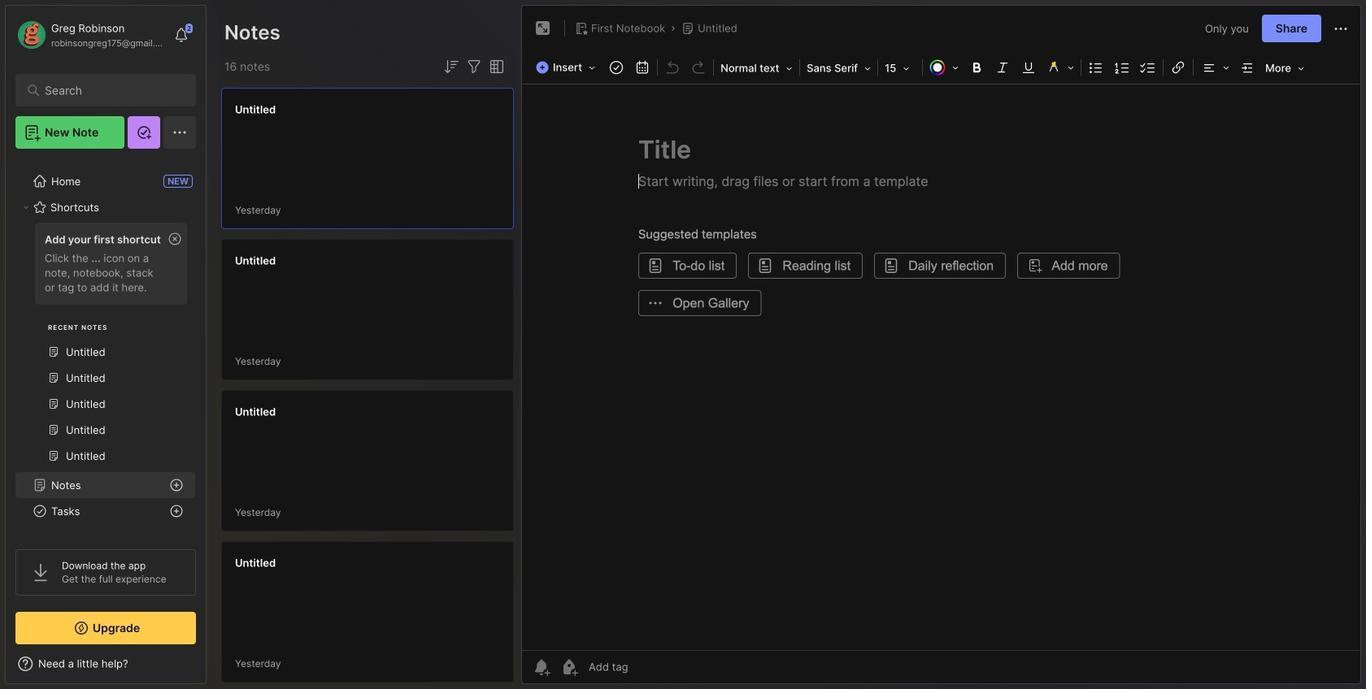 Task type: vqa. For each thing, say whether or not it's contained in the screenshot.
Font size field
yes



Task type: describe. For each thing, give the bounding box(es) containing it.
Add tag field
[[587, 660, 709, 674]]

add tag image
[[559, 658, 579, 677]]

Heading level field
[[716, 57, 798, 80]]

italic image
[[991, 56, 1014, 79]]

add a reminder image
[[532, 658, 551, 677]]

indent image
[[1236, 56, 1259, 79]]

underline image
[[1017, 56, 1040, 79]]

View options field
[[484, 57, 507, 76]]

group inside main element
[[15, 218, 195, 479]]

WHAT'S NEW field
[[6, 651, 206, 677]]

tree inside main element
[[6, 159, 206, 674]]

none search field inside main element
[[45, 80, 174, 100]]

Highlight field
[[1042, 56, 1079, 79]]

main element
[[0, 0, 211, 690]]

expand note image
[[533, 19, 553, 38]]

Alignment field
[[1195, 56, 1234, 79]]

Account field
[[15, 19, 166, 51]]

numbered list image
[[1111, 56, 1134, 79]]

Insert field
[[532, 56, 603, 79]]

task image
[[605, 56, 628, 79]]

more actions image
[[1331, 19, 1351, 39]]



Task type: locate. For each thing, give the bounding box(es) containing it.
Font color field
[[925, 56, 964, 79]]

More actions field
[[1331, 18, 1351, 39]]

Add filters field
[[464, 57, 484, 76]]

Sort options field
[[442, 57, 461, 76]]

Font family field
[[802, 57, 876, 80]]

checklist image
[[1137, 56, 1160, 79]]

group
[[15, 218, 195, 479]]

Note Editor text field
[[522, 84, 1360, 650]]

add filters image
[[464, 57, 484, 76]]

tree
[[6, 159, 206, 674]]

bulleted list image
[[1085, 56, 1108, 79]]

insert link image
[[1167, 56, 1190, 79]]

Search text field
[[45, 83, 174, 98]]

bold image
[[965, 56, 988, 79]]

Font size field
[[880, 57, 921, 80]]

note window element
[[521, 5, 1361, 689]]

calendar event image
[[631, 56, 654, 79]]

More field
[[1260, 57, 1309, 80]]

None search field
[[45, 80, 174, 100]]

click to collapse image
[[205, 659, 218, 679]]



